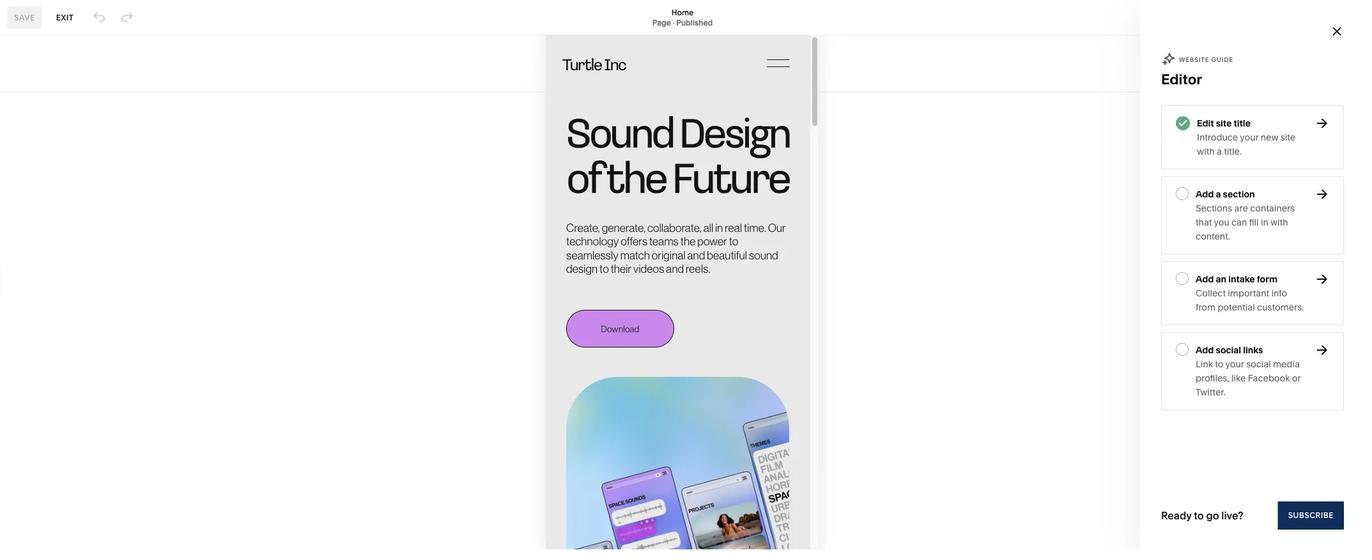 Task type: vqa. For each thing, say whether or not it's contained in the screenshot.
site
yes



Task type: describe. For each thing, give the bounding box(es) containing it.
published
[[676, 18, 713, 27]]

guide
[[1211, 56, 1233, 63]]

your inside edit site title introduce your new site with a title.
[[1240, 132, 1259, 143]]

exit
[[56, 13, 74, 22]]

your inside add social links link to your social media profiles, like facebook or twitter.
[[1226, 359, 1244, 370]]

save
[[14, 13, 35, 22]]

introduce
[[1197, 132, 1238, 143]]

media
[[1273, 359, 1300, 370]]

with inside add a section sections are containers that you can fill in with content.
[[1271, 217, 1288, 228]]

editor
[[1161, 71, 1202, 88]]

containers
[[1250, 203, 1295, 214]]

like
[[1232, 373, 1246, 384]]

fill
[[1249, 217, 1259, 228]]

ready to go live?
[[1161, 509, 1244, 522]]

to inside add social links link to your social media profiles, like facebook or twitter.
[[1215, 359, 1224, 370]]

home page · published
[[652, 8, 713, 27]]

home for home page · published
[[672, 8, 694, 17]]

can
[[1232, 217, 1247, 228]]

or
[[1292, 373, 1301, 384]]

from
[[1196, 302, 1216, 313]]

title.
[[1224, 146, 1242, 157]]

edit
[[1197, 118, 1214, 129]]

add for add an intake form collect important info from potential customers.
[[1196, 274, 1214, 285]]

page
[[652, 18, 671, 27]]

you
[[1214, 217, 1230, 228]]

in
[[1261, 217, 1269, 228]]

collect
[[1196, 288, 1226, 299]]

form
[[1257, 274, 1278, 285]]

links
[[1243, 345, 1263, 356]]

website
[[1179, 56, 1210, 63]]

facebook
[[1248, 373, 1290, 384]]

save button
[[7, 6, 42, 29]]

important
[[1228, 288, 1270, 299]]



Task type: locate. For each thing, give the bounding box(es) containing it.
1 vertical spatial to
[[1194, 509, 1204, 522]]

home up · at the left
[[672, 8, 694, 17]]

0 vertical spatial site
[[1216, 118, 1232, 129]]

add up collect
[[1196, 274, 1214, 285]]

add up sections
[[1196, 189, 1214, 200]]

customers.
[[1257, 302, 1304, 313]]

with inside edit site title introduce your new site with a title.
[[1197, 146, 1215, 157]]

1 vertical spatial site
[[1281, 132, 1296, 143]]

0 vertical spatial your
[[1240, 132, 1259, 143]]

home inside home page · published
[[672, 8, 694, 17]]

add up link
[[1196, 345, 1214, 356]]

3 add from the top
[[1196, 345, 1214, 356]]

ready
[[1161, 509, 1192, 522]]

0 vertical spatial add
[[1196, 189, 1214, 200]]

potential
[[1218, 302, 1255, 313]]

home button
[[0, 14, 63, 42]]

2 vertical spatial add
[[1196, 345, 1214, 356]]

home
[[672, 8, 694, 17], [24, 23, 49, 33]]

0 vertical spatial a
[[1217, 146, 1222, 157]]

to left go
[[1194, 509, 1204, 522]]

twitter.
[[1196, 387, 1226, 398]]

add social links link to your social media profiles, like facebook or twitter.
[[1196, 345, 1301, 398]]

0 vertical spatial to
[[1215, 359, 1224, 370]]

with right in
[[1271, 217, 1288, 228]]

add
[[1196, 189, 1214, 200], [1196, 274, 1214, 285], [1196, 345, 1214, 356]]

a inside edit site title introduce your new site with a title.
[[1217, 146, 1222, 157]]

add for add a section sections are containers that you can fill in with content.
[[1196, 189, 1214, 200]]

site up introduce
[[1216, 118, 1232, 129]]

home for home
[[24, 23, 49, 33]]

1 vertical spatial a
[[1216, 189, 1221, 200]]

1 vertical spatial add
[[1196, 274, 1214, 285]]

add inside add a section sections are containers that you can fill in with content.
[[1196, 189, 1214, 200]]

add for add social links link to your social media profiles, like facebook or twitter.
[[1196, 345, 1214, 356]]

info
[[1272, 288, 1287, 299]]

with down introduce
[[1197, 146, 1215, 157]]

social down links
[[1246, 359, 1271, 370]]

add an intake form collect important info from potential customers.
[[1196, 274, 1304, 313]]

2 add from the top
[[1196, 274, 1214, 285]]

add a section sections are containers that you can fill in with content.
[[1196, 189, 1295, 242]]

subscribe button
[[1278, 502, 1344, 530]]

·
[[673, 18, 675, 27]]

a up sections
[[1216, 189, 1221, 200]]

home inside button
[[24, 23, 49, 33]]

an
[[1216, 274, 1227, 285]]

your
[[1240, 132, 1259, 143], [1226, 359, 1244, 370]]

0 horizontal spatial social
[[1216, 345, 1241, 356]]

1 horizontal spatial home
[[672, 8, 694, 17]]

social left links
[[1216, 345, 1241, 356]]

are
[[1235, 203, 1248, 214]]

site
[[1216, 118, 1232, 129], [1281, 132, 1296, 143]]

1 vertical spatial with
[[1271, 217, 1288, 228]]

to
[[1215, 359, 1224, 370], [1194, 509, 1204, 522]]

your down title
[[1240, 132, 1259, 143]]

that
[[1196, 217, 1212, 228]]

content.
[[1196, 231, 1230, 242]]

0 horizontal spatial with
[[1197, 146, 1215, 157]]

social
[[1216, 345, 1241, 356], [1246, 359, 1271, 370]]

1 vertical spatial home
[[24, 23, 49, 33]]

1 horizontal spatial with
[[1271, 217, 1288, 228]]

site right new
[[1281, 132, 1296, 143]]

title
[[1234, 118, 1251, 129]]

profiles,
[[1196, 373, 1230, 384]]

sections
[[1196, 203, 1232, 214]]

with
[[1197, 146, 1215, 157], [1271, 217, 1288, 228]]

1 horizontal spatial to
[[1215, 359, 1224, 370]]

1 horizontal spatial social
[[1246, 359, 1271, 370]]

a left title.
[[1217, 146, 1222, 157]]

a
[[1217, 146, 1222, 157], [1216, 189, 1221, 200]]

1 horizontal spatial site
[[1281, 132, 1296, 143]]

your up like
[[1226, 359, 1244, 370]]

edit site title introduce your new site with a title.
[[1197, 118, 1296, 157]]

link
[[1196, 359, 1213, 370]]

a inside add a section sections are containers that you can fill in with content.
[[1216, 189, 1221, 200]]

add inside add social links link to your social media profiles, like facebook or twitter.
[[1196, 345, 1214, 356]]

live?
[[1222, 509, 1244, 522]]

subscribe
[[1288, 511, 1334, 520]]

home down save
[[24, 23, 49, 33]]

1 add from the top
[[1196, 189, 1214, 200]]

new
[[1261, 132, 1279, 143]]

0 vertical spatial social
[[1216, 345, 1241, 356]]

0 vertical spatial home
[[672, 8, 694, 17]]

section
[[1223, 189, 1255, 200]]

1 vertical spatial social
[[1246, 359, 1271, 370]]

exit button
[[49, 6, 81, 29]]

go
[[1206, 509, 1219, 522]]

to right link
[[1215, 359, 1224, 370]]

add inside add an intake form collect important info from potential customers.
[[1196, 274, 1214, 285]]

1 vertical spatial your
[[1226, 359, 1244, 370]]

website guide
[[1179, 56, 1233, 63]]

0 horizontal spatial home
[[24, 23, 49, 33]]

0 horizontal spatial to
[[1194, 509, 1204, 522]]

0 vertical spatial with
[[1197, 146, 1215, 157]]

intake
[[1229, 274, 1255, 285]]

0 horizontal spatial site
[[1216, 118, 1232, 129]]



